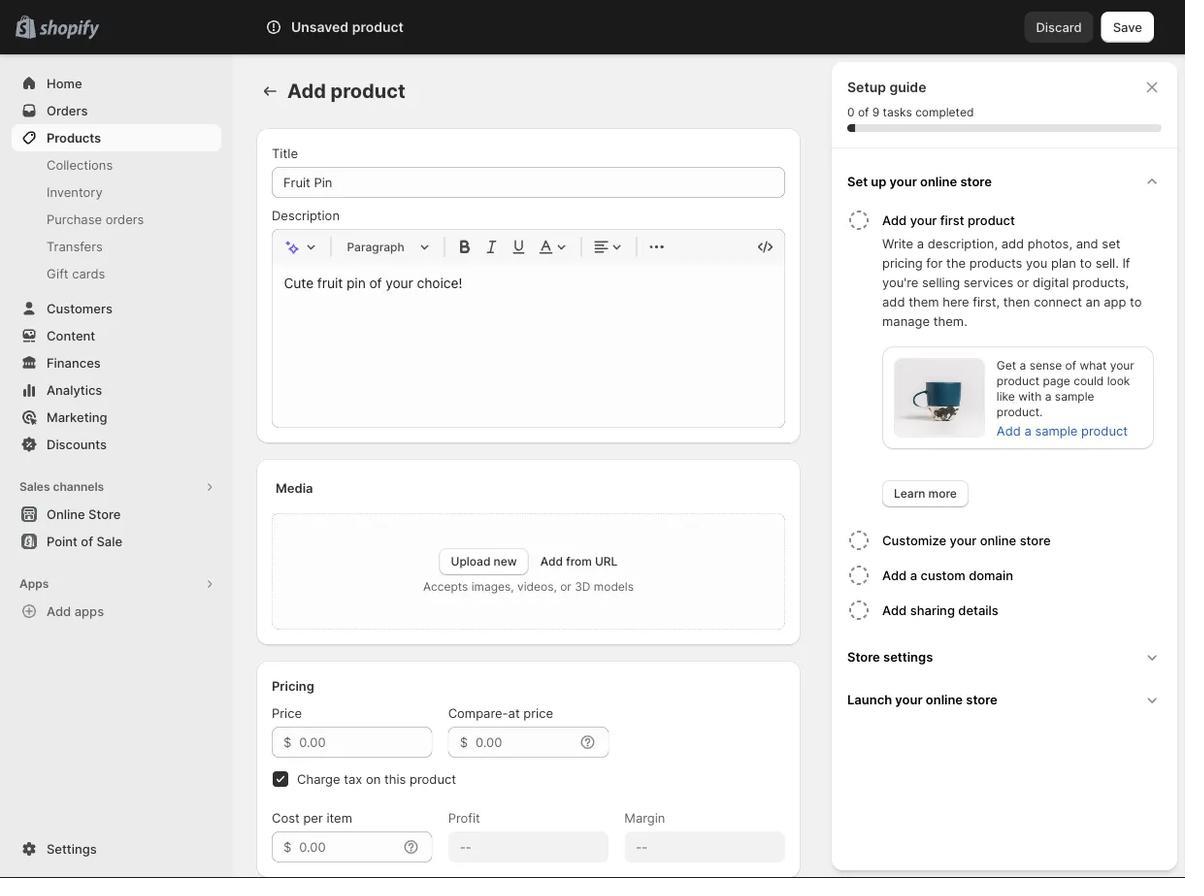 Task type: describe. For each thing, give the bounding box(es) containing it.
your for launch your online store
[[896, 692, 923, 707]]

marketing
[[47, 410, 107, 425]]

store for launch your online store
[[967, 692, 998, 707]]

online for customize your online store
[[981, 533, 1017, 548]]

this
[[385, 772, 406, 787]]

point of sale button
[[0, 528, 233, 556]]

page
[[1043, 374, 1071, 388]]

a for get a sense of what your product page could look like with a sample product. add a sample product
[[1020, 359, 1027, 373]]

$ for cost per item
[[284, 840, 292, 855]]

product down look
[[1082, 423, 1128, 438]]

upload new
[[451, 555, 517, 569]]

product right unsaved
[[352, 19, 404, 35]]

save
[[1114, 19, 1143, 34]]

on
[[366, 772, 381, 787]]

compare-at price
[[448, 706, 554, 721]]

product inside "button"
[[968, 213, 1016, 228]]

photos,
[[1028, 236, 1073, 251]]

add for add sharing details
[[883, 603, 907, 618]]

first
[[941, 213, 965, 228]]

online store
[[47, 507, 121, 522]]

you
[[1027, 255, 1048, 270]]

compare-
[[448, 706, 508, 721]]

details
[[959, 603, 999, 618]]

cards
[[72, 266, 105, 281]]

home link
[[12, 70, 221, 97]]

add from url button
[[541, 555, 618, 569]]

setup
[[848, 79, 887, 96]]

of inside get a sense of what your product page could look like with a sample product. add a sample product
[[1066, 359, 1077, 373]]

look
[[1108, 374, 1131, 388]]

orders
[[106, 212, 144, 227]]

unsaved
[[291, 19, 349, 35]]

your inside get a sense of what your product page could look like with a sample product. add a sample product
[[1111, 359, 1135, 373]]

$ for compare-at price
[[460, 735, 468, 750]]

tax
[[344, 772, 363, 787]]

Profit text field
[[448, 832, 609, 863]]

point
[[47, 534, 78, 549]]

launch
[[848, 692, 893, 707]]

paragraph button
[[339, 236, 437, 259]]

product down the get
[[997, 374, 1040, 388]]

add a sample product button
[[986, 418, 1140, 445]]

cost
[[272, 811, 300, 826]]

add from url
[[541, 555, 618, 569]]

add for add your first product
[[883, 213, 907, 228]]

a for write a description, add photos, and set pricing for the products you plan to sell. if you're selling services or digital products, add them here first, then connect an app to manage them.
[[917, 236, 925, 251]]

sell.
[[1096, 255, 1120, 270]]

domain
[[969, 568, 1014, 583]]

1 horizontal spatial add
[[1002, 236, 1025, 251]]

connect
[[1034, 294, 1083, 309]]

learn
[[894, 487, 926, 501]]

mark add sharing details as done image
[[848, 599, 871, 623]]

0 of 9 tasks completed
[[848, 105, 974, 119]]

add a custom domain button
[[883, 558, 1170, 593]]

sales channels
[[19, 480, 104, 494]]

store for customize your online store
[[1020, 533, 1051, 548]]

online inside button
[[921, 174, 958, 189]]

and
[[1077, 236, 1099, 251]]

0 vertical spatial sample
[[1056, 390, 1095, 404]]

a for add a custom domain
[[911, 568, 918, 583]]

customize
[[883, 533, 947, 548]]

of for 9
[[858, 105, 870, 119]]

add apps
[[47, 604, 104, 619]]

first,
[[973, 294, 1000, 309]]

sales
[[19, 480, 50, 494]]

0 horizontal spatial to
[[1080, 255, 1093, 270]]

url
[[595, 555, 618, 569]]

write a description, add photos, and set pricing for the products you plan to sell. if you're selling services or digital products, add them here first, then connect an app to manage them.
[[883, 236, 1142, 329]]

learn more link
[[883, 481, 969, 508]]

product.
[[997, 405, 1043, 420]]

learn more
[[894, 487, 957, 501]]

tasks
[[883, 105, 913, 119]]

3d
[[575, 580, 591, 594]]

for
[[927, 255, 943, 270]]

products
[[970, 255, 1023, 270]]

completed
[[916, 105, 974, 119]]

app
[[1104, 294, 1127, 309]]

transfers
[[47, 239, 103, 254]]

plan
[[1052, 255, 1077, 270]]

discounts link
[[12, 431, 221, 458]]

home
[[47, 76, 82, 91]]

1 vertical spatial sample
[[1036, 423, 1078, 438]]

customize your online store
[[883, 533, 1051, 548]]

per
[[303, 811, 323, 826]]

online for launch your online store
[[926, 692, 963, 707]]

customers
[[47, 301, 113, 316]]

add for add apps
[[47, 604, 71, 619]]

sharing
[[911, 603, 956, 618]]

customers link
[[12, 295, 221, 322]]

apps
[[19, 577, 49, 591]]

your for add your first product
[[911, 213, 938, 228]]

add for add a custom domain
[[883, 568, 907, 583]]

title
[[272, 146, 298, 161]]

settings
[[47, 842, 97, 857]]

of for sale
[[81, 534, 93, 549]]

paragraph
[[347, 240, 405, 254]]

1 vertical spatial to
[[1130, 294, 1142, 309]]

from
[[566, 555, 592, 569]]

gift
[[47, 266, 69, 281]]

add sharing details button
[[883, 593, 1170, 628]]

0
[[848, 105, 855, 119]]

the
[[947, 255, 966, 270]]

finances
[[47, 355, 101, 370]]

here
[[943, 294, 970, 309]]

profit
[[448, 811, 481, 826]]

add a custom domain
[[883, 568, 1014, 583]]

inventory
[[47, 185, 103, 200]]

new
[[494, 555, 517, 569]]



Task type: vqa. For each thing, say whether or not it's contained in the screenshot.
like on the right top of the page
yes



Task type: locate. For each thing, give the bounding box(es) containing it.
charge tax on this product
[[297, 772, 456, 787]]

margin
[[625, 811, 666, 826]]

$ down compare- at bottom
[[460, 735, 468, 750]]

a right the "write"
[[917, 236, 925, 251]]

or up then
[[1018, 275, 1030, 290]]

to down and
[[1080, 255, 1093, 270]]

product down search
[[331, 79, 406, 103]]

sample down the product.
[[1036, 423, 1078, 438]]

Compare-at price text field
[[476, 727, 574, 758]]

add
[[1002, 236, 1025, 251], [883, 294, 906, 309]]

gift cards
[[47, 266, 105, 281]]

get
[[997, 359, 1017, 373]]

1 horizontal spatial store
[[848, 650, 881, 665]]

2 vertical spatial of
[[81, 534, 93, 549]]

online
[[921, 174, 958, 189], [981, 533, 1017, 548], [926, 692, 963, 707]]

0 vertical spatial store
[[88, 507, 121, 522]]

mark customize your online store as done image
[[848, 529, 871, 553]]

0 horizontal spatial of
[[81, 534, 93, 549]]

custom
[[921, 568, 966, 583]]

$ down price
[[284, 735, 292, 750]]

description
[[272, 208, 340, 223]]

online down the settings
[[926, 692, 963, 707]]

products
[[47, 130, 101, 145]]

of
[[858, 105, 870, 119], [1066, 359, 1077, 373], [81, 534, 93, 549]]

store inside button
[[961, 174, 992, 189]]

0 horizontal spatial store
[[88, 507, 121, 522]]

Title text field
[[272, 167, 786, 198]]

apps
[[74, 604, 104, 619]]

add right 'mark add sharing details as done' "image"
[[883, 603, 907, 618]]

settings
[[884, 650, 934, 665]]

store down store settings button
[[967, 692, 998, 707]]

$ down cost
[[284, 840, 292, 855]]

get a sense of what your product page could look like with a sample product. add a sample product
[[997, 359, 1135, 438]]

add
[[287, 79, 326, 103], [883, 213, 907, 228], [997, 423, 1021, 438], [541, 555, 563, 569], [883, 568, 907, 583], [883, 603, 907, 618], [47, 604, 71, 619]]

charge
[[297, 772, 340, 787]]

inventory link
[[12, 179, 221, 206]]

your left 'first'
[[911, 213, 938, 228]]

like
[[997, 390, 1016, 404]]

1 horizontal spatial of
[[858, 105, 870, 119]]

your
[[890, 174, 918, 189], [911, 213, 938, 228], [1111, 359, 1135, 373], [950, 533, 977, 548], [896, 692, 923, 707]]

your for customize your online store
[[950, 533, 977, 548]]

sales channels button
[[12, 474, 221, 501]]

your inside "button"
[[911, 213, 938, 228]]

online up add your first product
[[921, 174, 958, 189]]

add apps button
[[12, 598, 221, 625]]

2 vertical spatial store
[[967, 692, 998, 707]]

0 horizontal spatial add
[[883, 294, 906, 309]]

add up the "write"
[[883, 213, 907, 228]]

store up 'first'
[[961, 174, 992, 189]]

setup guide
[[848, 79, 927, 96]]

point of sale link
[[12, 528, 221, 556]]

channels
[[53, 480, 104, 494]]

store settings
[[848, 650, 934, 665]]

add right mark add a custom domain as done icon
[[883, 568, 907, 583]]

your up look
[[1111, 359, 1135, 373]]

of left sale
[[81, 534, 93, 549]]

add for add from url
[[541, 555, 563, 569]]

Price text field
[[299, 727, 433, 758]]

mark add your first product as done image
[[848, 209, 871, 232]]

Cost per item text field
[[299, 832, 398, 863]]

0 vertical spatial or
[[1018, 275, 1030, 290]]

Margin text field
[[625, 832, 786, 863]]

add for add product
[[287, 79, 326, 103]]

0 vertical spatial of
[[858, 105, 870, 119]]

accepts
[[423, 580, 468, 594]]

add down the product.
[[997, 423, 1021, 438]]

discard
[[1037, 19, 1083, 34]]

content
[[47, 328, 95, 343]]

setup guide dialog
[[832, 62, 1178, 871]]

search
[[343, 19, 384, 34]]

online
[[47, 507, 85, 522]]

of left 9 at the top right of page
[[858, 105, 870, 119]]

price
[[272, 706, 302, 721]]

store inside 'link'
[[88, 507, 121, 522]]

1 vertical spatial online
[[981, 533, 1017, 548]]

purchase
[[47, 212, 102, 227]]

store inside setup guide dialog
[[848, 650, 881, 665]]

guide
[[890, 79, 927, 96]]

or inside write a description, add photos, and set pricing for the products you plan to sell. if you're selling services or digital products, add them here first, then connect an app to manage them.
[[1018, 275, 1030, 290]]

videos,
[[518, 580, 557, 594]]

2 vertical spatial online
[[926, 692, 963, 707]]

1 vertical spatial store
[[848, 650, 881, 665]]

0 vertical spatial online
[[921, 174, 958, 189]]

$ for price
[[284, 735, 292, 750]]

of up page
[[1066, 359, 1077, 373]]

a inside button
[[911, 568, 918, 583]]

a down page
[[1046, 390, 1052, 404]]

1 vertical spatial of
[[1066, 359, 1077, 373]]

purchase orders link
[[12, 206, 221, 233]]

upload new button
[[440, 549, 529, 576]]

or left "3d"
[[561, 580, 572, 594]]

launch your online store button
[[840, 679, 1170, 722]]

more
[[929, 487, 957, 501]]

1 vertical spatial or
[[561, 580, 572, 594]]

add down unsaved
[[287, 79, 326, 103]]

sense
[[1030, 359, 1063, 373]]

mark add a custom domain as done image
[[848, 564, 871, 588]]

finances link
[[12, 350, 221, 377]]

launch your online store
[[848, 692, 998, 707]]

with
[[1019, 390, 1042, 404]]

a down the product.
[[1025, 423, 1032, 438]]

services
[[964, 275, 1014, 290]]

0 vertical spatial to
[[1080, 255, 1093, 270]]

add down you're
[[883, 294, 906, 309]]

1 horizontal spatial or
[[1018, 275, 1030, 290]]

a right the get
[[1020, 359, 1027, 373]]

your inside button
[[890, 174, 918, 189]]

add your first product element
[[844, 234, 1170, 508]]

transfers link
[[12, 233, 221, 260]]

online up "domain" on the bottom right of page
[[981, 533, 1017, 548]]

add inside "button"
[[883, 213, 907, 228]]

write
[[883, 236, 914, 251]]

models
[[594, 580, 634, 594]]

online store link
[[12, 501, 221, 528]]

a inside write a description, add photos, and set pricing for the products you plan to sell. if you're selling services or digital products, add them here first, then connect an app to manage them.
[[917, 236, 925, 251]]

0 vertical spatial store
[[961, 174, 992, 189]]

store up sale
[[88, 507, 121, 522]]

add left from
[[541, 555, 563, 569]]

$
[[284, 735, 292, 750], [460, 735, 468, 750], [284, 840, 292, 855]]

add inside button
[[883, 603, 907, 618]]

what
[[1080, 359, 1107, 373]]

an
[[1086, 294, 1101, 309]]

store
[[961, 174, 992, 189], [1020, 533, 1051, 548], [967, 692, 998, 707]]

digital
[[1033, 275, 1070, 290]]

products,
[[1073, 275, 1130, 290]]

product up description,
[[968, 213, 1016, 228]]

content link
[[12, 322, 221, 350]]

add up products at the top right of page
[[1002, 236, 1025, 251]]

up
[[871, 174, 887, 189]]

sample down could
[[1056, 390, 1095, 404]]

your up add a custom domain
[[950, 533, 977, 548]]

of inside button
[[81, 534, 93, 549]]

store up launch
[[848, 650, 881, 665]]

marketing link
[[12, 404, 221, 431]]

0 vertical spatial add
[[1002, 236, 1025, 251]]

a left custom at the bottom of page
[[911, 568, 918, 583]]

purchase orders
[[47, 212, 144, 227]]

your right launch
[[896, 692, 923, 707]]

add left apps
[[47, 604, 71, 619]]

analytics link
[[12, 377, 221, 404]]

them.
[[934, 314, 968, 329]]

images,
[[472, 580, 514, 594]]

pricing
[[272, 679, 315, 694]]

shopify image
[[39, 20, 99, 39]]

product
[[352, 19, 404, 35], [331, 79, 406, 103], [968, 213, 1016, 228], [997, 374, 1040, 388], [1082, 423, 1128, 438], [410, 772, 456, 787]]

set up your online store button
[[840, 160, 1170, 203]]

add inside get a sense of what your product page could look like with a sample product. add a sample product
[[997, 423, 1021, 438]]

discounts
[[47, 437, 107, 452]]

upload
[[451, 555, 491, 569]]

cost per item
[[272, 811, 353, 826]]

1 vertical spatial store
[[1020, 533, 1051, 548]]

store
[[88, 507, 121, 522], [848, 650, 881, 665]]

online store button
[[0, 501, 233, 528]]

1 horizontal spatial to
[[1130, 294, 1142, 309]]

product right this
[[410, 772, 456, 787]]

2 horizontal spatial of
[[1066, 359, 1077, 373]]

at
[[508, 706, 520, 721]]

store up 'add a custom domain' button
[[1020, 533, 1051, 548]]

set
[[848, 174, 868, 189]]

1 vertical spatial add
[[883, 294, 906, 309]]

collections link
[[12, 152, 221, 179]]

apps button
[[12, 571, 221, 598]]

0 horizontal spatial or
[[561, 580, 572, 594]]

to right app
[[1130, 294, 1142, 309]]

your right up
[[890, 174, 918, 189]]



